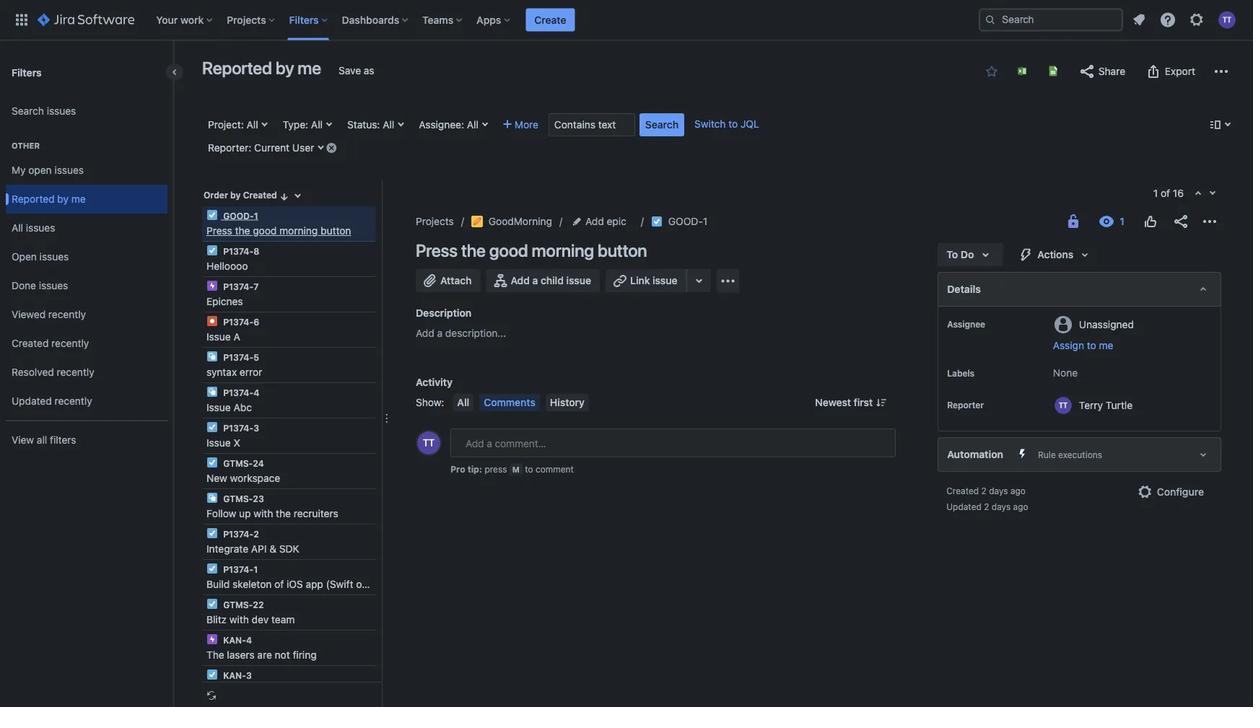 Task type: locate. For each thing, give the bounding box(es) containing it.
1 vertical spatial created
[[12, 338, 49, 349]]

1 gtms- from the top
[[223, 458, 253, 469]]

help image
[[1159, 11, 1177, 29]]

0 vertical spatial reported
[[202, 58, 272, 78]]

all for status: all
[[383, 119, 394, 131]]

pro
[[450, 464, 465, 474]]

reported up all issues
[[12, 193, 55, 205]]

good- down order by created
[[223, 211, 254, 221]]

gtms- for with
[[223, 600, 253, 610]]

4 down error on the bottom of page
[[254, 388, 259, 398]]

task image up build
[[206, 563, 218, 575]]

me down unassigned on the right of page
[[1099, 340, 1113, 352]]

2 vertical spatial me
[[1099, 340, 1113, 352]]

2 horizontal spatial created
[[947, 486, 979, 496]]

task image
[[206, 209, 218, 221], [651, 216, 663, 227], [206, 563, 218, 575], [206, 598, 218, 610], [206, 669, 218, 681]]

updated inside created 2 days ago updated 2 days ago
[[947, 502, 982, 512]]

issues up the my open issues
[[47, 105, 76, 117]]

1 up skeleton
[[254, 565, 258, 575]]

3 for kan-
[[246, 671, 252, 681]]

by down the my open issues
[[57, 193, 69, 205]]

menu bar
[[450, 394, 592, 411]]

issue a
[[206, 331, 240, 343]]

with down 23
[[254, 508, 273, 520]]

1 horizontal spatial add
[[511, 275, 530, 287]]

add down description
[[416, 327, 434, 339]]

0 horizontal spatial issue
[[566, 275, 591, 287]]

p1374- up epicnes
[[223, 282, 254, 292]]

1 horizontal spatial issue
[[653, 275, 678, 287]]

all right status:
[[383, 119, 394, 131]]

search issues link
[[6, 97, 167, 126]]

filters inside popup button
[[289, 14, 319, 26]]

jira software image
[[38, 11, 134, 29], [38, 11, 134, 29]]

bug image
[[206, 315, 218, 327]]

good-1 down order by created
[[221, 211, 258, 221]]

0 vertical spatial updated
[[12, 395, 52, 407]]

1 task image from the top
[[206, 245, 218, 256]]

add a child issue button
[[486, 269, 600, 292]]

link web pages and more image
[[691, 272, 708, 289]]

1 vertical spatial gtms-
[[223, 494, 253, 504]]

0 vertical spatial the
[[235, 225, 250, 237]]

2 issue from the top
[[206, 402, 231, 414]]

gtms- for up
[[223, 494, 253, 504]]

issues for all issues
[[26, 222, 55, 234]]

2 p1374- from the top
[[223, 282, 254, 292]]

not available - this is the first issue image
[[1193, 188, 1204, 200]]

p1374- up helloooo
[[223, 246, 254, 256]]

p1374- up a
[[223, 317, 254, 327]]

issue
[[566, 275, 591, 287], [653, 275, 678, 287]]

build skeleton of ios app (swift or flutter)
[[206, 579, 403, 591]]

abc
[[234, 402, 252, 414]]

1 horizontal spatial 4
[[254, 388, 259, 398]]

2 kan- from the top
[[223, 671, 246, 681]]

1 issue from the top
[[206, 331, 231, 343]]

user
[[292, 142, 314, 154]]

p1374-8
[[221, 246, 259, 256]]

3 p1374- from the top
[[223, 317, 254, 327]]

5 p1374- from the top
[[223, 388, 254, 398]]

1 vertical spatial press the good morning button
[[416, 240, 647, 261]]

open in microsoft excel image
[[1016, 65, 1028, 77]]

to right assign
[[1087, 340, 1096, 352]]

1 vertical spatial filters
[[12, 66, 42, 78]]

p1374-
[[223, 246, 254, 256], [223, 282, 254, 292], [223, 317, 254, 327], [223, 352, 254, 362], [223, 388, 254, 398], [223, 423, 254, 433], [223, 529, 254, 539], [223, 565, 254, 575]]

0 horizontal spatial good-1
[[221, 211, 258, 221]]

assign to me
[[1053, 340, 1113, 352]]

p1374- up x
[[223, 423, 254, 433]]

status: all
[[347, 119, 394, 131]]

add inside button
[[511, 275, 530, 287]]

projects right the work
[[227, 14, 266, 26]]

1 down order by created link
[[254, 211, 258, 221]]

created left small image at top
[[243, 190, 277, 200]]

0 horizontal spatial good-
[[223, 211, 254, 221]]

kan- up lasers
[[223, 635, 246, 645]]

0 vertical spatial gtms-
[[223, 458, 253, 469]]

your profile and settings image
[[1219, 11, 1236, 29]]

created recently link
[[6, 329, 167, 358]]

1 vertical spatial add
[[511, 275, 530, 287]]

by for order by created link
[[230, 190, 241, 200]]

0 vertical spatial created
[[243, 190, 277, 200]]

settings image
[[1188, 11, 1206, 29]]

gtms- up up
[[223, 494, 253, 504]]

all right type:
[[311, 119, 323, 131]]

filters up search issues
[[12, 66, 42, 78]]

open
[[12, 251, 37, 263]]

created inside other group
[[12, 338, 49, 349]]

reported by me
[[202, 58, 321, 78], [12, 193, 86, 205]]

1 vertical spatial kan-
[[223, 671, 246, 681]]

task image for helloooo
[[206, 245, 218, 256]]

switch
[[695, 118, 726, 130]]

0 horizontal spatial reported
[[12, 193, 55, 205]]

my
[[12, 164, 26, 176]]

activity
[[416, 376, 453, 388]]

all right show:
[[457, 397, 469, 409]]

task image for integrate api & sdk
[[206, 528, 218, 539]]

4
[[254, 388, 259, 398], [246, 635, 252, 645]]

open issues link
[[6, 243, 167, 271]]

search button
[[640, 113, 684, 136]]

6 p1374- from the top
[[223, 423, 254, 433]]

3 task image from the top
[[206, 457, 218, 469]]

current
[[254, 142, 290, 154]]

p1374- up syntax error
[[223, 352, 254, 362]]

0 vertical spatial of
[[1161, 187, 1170, 199]]

1 vertical spatial morning
[[532, 240, 594, 261]]

created down automation
[[947, 486, 979, 496]]

search inside button
[[645, 119, 679, 131]]

kan-3
[[221, 671, 252, 681]]

press down 'projects' link on the top left
[[416, 240, 458, 261]]

issue for issue x
[[206, 437, 231, 449]]

rule executions
[[1038, 450, 1102, 460]]

add inside dropdown button
[[586, 215, 604, 227]]

unassigned
[[1079, 318, 1134, 330]]

3 gtms- from the top
[[223, 600, 253, 610]]

task image down follow
[[206, 528, 218, 539]]

as
[[364, 65, 374, 77]]

kan- down lasers
[[223, 671, 246, 681]]

2 horizontal spatial add
[[586, 215, 604, 227]]

0 vertical spatial kan-
[[223, 635, 246, 645]]

to right m
[[525, 464, 533, 474]]

search issues
[[12, 105, 76, 117]]

2 gtms- from the top
[[223, 494, 253, 504]]

to for switch
[[729, 118, 738, 130]]

1 horizontal spatial search
[[645, 119, 679, 131]]

good up 8
[[253, 225, 277, 237]]

recently down created recently link
[[57, 366, 94, 378]]

press the good morning button down goodmorning
[[416, 240, 647, 261]]

updated
[[12, 395, 52, 407], [947, 502, 982, 512]]

all button
[[453, 394, 474, 411]]

1 vertical spatial updated
[[947, 502, 982, 512]]

the down goodmorning image
[[461, 240, 486, 261]]

the up p1374-8
[[235, 225, 250, 237]]

2 vertical spatial 2
[[254, 529, 259, 539]]

0 vertical spatial button
[[321, 225, 351, 237]]

press up p1374-8
[[206, 225, 232, 237]]

0 vertical spatial reported by me
[[202, 58, 321, 78]]

filters
[[289, 14, 319, 26], [12, 66, 42, 78]]

the left 'recruiters'
[[276, 508, 291, 520]]

4 task image from the top
[[206, 528, 218, 539]]

0 vertical spatial press
[[206, 225, 232, 237]]

1 horizontal spatial updated
[[947, 502, 982, 512]]

0 horizontal spatial add
[[416, 327, 434, 339]]

done issues link
[[6, 271, 167, 300]]

by down the filters popup button
[[276, 58, 294, 78]]

p1374- up abc
[[223, 388, 254, 398]]

filters right projects dropdown button
[[289, 14, 319, 26]]

1 horizontal spatial press
[[416, 240, 458, 261]]

add left epic at the top left
[[586, 215, 604, 227]]

issue left abc
[[206, 402, 231, 414]]

a left child
[[532, 275, 538, 287]]

x
[[234, 437, 240, 449]]

kan- for 4
[[223, 635, 246, 645]]

switch to jql
[[695, 118, 759, 130]]

your work button
[[152, 8, 218, 31]]

reported by me down projects dropdown button
[[202, 58, 321, 78]]

1 horizontal spatial of
[[1161, 187, 1170, 199]]

6
[[254, 317, 259, 327]]

0 horizontal spatial good
[[253, 225, 277, 237]]

viewed
[[12, 309, 46, 321]]

reporter
[[947, 400, 984, 410]]

good
[[253, 225, 277, 237], [489, 240, 528, 261]]

reported down projects dropdown button
[[202, 58, 272, 78]]

2 for p1374-2
[[254, 529, 259, 539]]

task image down the
[[206, 669, 218, 681]]

task image up issue x
[[206, 422, 218, 433]]

attach
[[440, 275, 472, 287]]

2 horizontal spatial to
[[1087, 340, 1096, 352]]

dashboards button
[[338, 8, 414, 31]]

1 vertical spatial subtask image
[[206, 386, 218, 398]]

issues up viewed recently
[[39, 280, 68, 292]]

4 for abc
[[254, 388, 259, 398]]

small image
[[986, 66, 998, 77]]

issue for issue abc
[[206, 402, 231, 414]]

follow
[[206, 508, 236, 520]]

other
[[12, 141, 40, 151]]

press the good morning button
[[206, 225, 351, 237], [416, 240, 647, 261]]

task image
[[206, 245, 218, 256], [206, 422, 218, 433], [206, 457, 218, 469], [206, 528, 218, 539]]

1 vertical spatial reported
[[12, 193, 55, 205]]

press
[[206, 225, 232, 237], [416, 240, 458, 261]]

4 p1374- from the top
[[223, 352, 254, 362]]

resolved recently link
[[6, 358, 167, 387]]

subtask image
[[206, 351, 218, 362], [206, 386, 218, 398]]

task image up the new
[[206, 457, 218, 469]]

0 horizontal spatial to
[[525, 464, 533, 474]]

0 vertical spatial 4
[[254, 388, 259, 398]]

days
[[989, 486, 1008, 496], [992, 502, 1011, 512]]

1 vertical spatial good
[[489, 240, 528, 261]]

p1374- for build skeleton of ios app (swift or flutter)
[[223, 565, 254, 575]]

subtask image down syntax
[[206, 386, 218, 398]]

0 vertical spatial to
[[729, 118, 738, 130]]

type:
[[283, 119, 308, 131]]

issue
[[206, 331, 231, 343], [206, 402, 231, 414], [206, 437, 231, 449]]

issue abc
[[206, 402, 252, 414]]

1 horizontal spatial by
[[230, 190, 241, 200]]

morning down small image at top
[[279, 225, 318, 237]]

1 horizontal spatial to
[[729, 118, 738, 130]]

assignee:
[[419, 119, 464, 131]]

2 vertical spatial created
[[947, 486, 979, 496]]

updated down automation
[[947, 502, 982, 512]]

terry
[[1079, 399, 1103, 411]]

a inside button
[[532, 275, 538, 287]]

none
[[1053, 367, 1078, 379]]

to do
[[947, 249, 974, 261]]

me down 'my open issues' link at the left
[[71, 193, 86, 205]]

gtms- up new workspace
[[223, 458, 253, 469]]

add for add a child issue
[[511, 275, 530, 287]]

created inside created 2 days ago updated 2 days ago
[[947, 486, 979, 496]]

child
[[541, 275, 564, 287]]

23
[[253, 494, 264, 504]]

8 p1374- from the top
[[223, 565, 254, 575]]

1 horizontal spatial good
[[489, 240, 528, 261]]

gtms-23
[[221, 494, 264, 504]]

kan- for 3
[[223, 671, 246, 681]]

1 vertical spatial 4
[[246, 635, 252, 645]]

add left child
[[511, 275, 530, 287]]

created down viewed
[[12, 338, 49, 349]]

projects inside projects dropdown button
[[227, 14, 266, 26]]

3 issue from the top
[[206, 437, 231, 449]]

by right order
[[230, 190, 241, 200]]

0 horizontal spatial press
[[206, 225, 232, 237]]

banner
[[0, 0, 1253, 40]]

task image up blitz on the bottom left
[[206, 598, 218, 610]]

1 horizontal spatial with
[[254, 508, 273, 520]]

issue right link
[[653, 275, 678, 287]]

0 horizontal spatial projects
[[227, 14, 266, 26]]

1 horizontal spatial projects
[[416, 215, 454, 227]]

updated down resolved
[[12, 395, 52, 407]]

0 horizontal spatial reported by me
[[12, 193, 86, 205]]

primary element
[[9, 0, 979, 40]]

0 horizontal spatial button
[[321, 225, 351, 237]]

morning up child
[[532, 240, 594, 261]]

all up the open
[[12, 222, 23, 234]]

api
[[251, 543, 267, 555]]

2 vertical spatial add
[[416, 327, 434, 339]]

p1374-2
[[221, 529, 259, 539]]

notifications image
[[1131, 11, 1148, 29]]

0 vertical spatial 2
[[981, 486, 987, 496]]

0 vertical spatial days
[[989, 486, 1008, 496]]

vote options: no one has voted for this issue yet. image
[[1142, 213, 1159, 230]]

tip:
[[468, 464, 482, 474]]

recently down viewed recently link
[[51, 338, 89, 349]]

1 vertical spatial issue
[[206, 402, 231, 414]]

task image left good-1 link
[[651, 216, 663, 227]]

order
[[204, 190, 228, 200]]

gtms-22
[[221, 600, 264, 610]]

Add a comment… field
[[450, 429, 896, 458]]

task image down order
[[206, 209, 218, 221]]

to for assign
[[1087, 340, 1096, 352]]

issues up open issues
[[26, 222, 55, 234]]

to inside 'button'
[[1087, 340, 1096, 352]]

a for child
[[532, 275, 538, 287]]

teams button
[[418, 8, 468, 31]]

all right assignee:
[[467, 119, 479, 131]]

all up reporter: current user
[[247, 119, 258, 131]]

0 horizontal spatial created
[[12, 338, 49, 349]]

reported by me down the my open issues
[[12, 193, 86, 205]]

actions
[[1038, 249, 1074, 261]]

the lasers are not firing
[[206, 649, 317, 661]]

sub task image
[[206, 492, 218, 504]]

search image
[[985, 14, 996, 26]]

share
[[1099, 65, 1126, 77]]

0 vertical spatial a
[[532, 275, 538, 287]]

with down "gtms-22"
[[229, 614, 249, 626]]

to left jql
[[729, 118, 738, 130]]

assignee: all
[[419, 119, 479, 131]]

link issue
[[630, 275, 678, 287]]

of
[[1161, 187, 1170, 199], [274, 579, 284, 591]]

0 horizontal spatial 4
[[246, 635, 252, 645]]

epic
[[607, 215, 627, 227]]

2 horizontal spatial me
[[1099, 340, 1113, 352]]

jql
[[741, 118, 759, 130]]

all for project: all
[[247, 119, 258, 131]]

search up other
[[12, 105, 44, 117]]

1 subtask image from the top
[[206, 351, 218, 362]]

the
[[206, 649, 224, 661]]

add a description...
[[416, 327, 506, 339]]

task image up helloooo
[[206, 245, 218, 256]]

p1374- up skeleton
[[223, 565, 254, 575]]

by for reported by me link
[[57, 193, 69, 205]]

details
[[947, 283, 981, 295]]

1 vertical spatial reported by me
[[12, 193, 86, 205]]

task image for new workspace
[[206, 457, 218, 469]]

open in google sheets image
[[1048, 65, 1059, 77]]

issue down bug image
[[206, 331, 231, 343]]

1 horizontal spatial 3
[[254, 423, 259, 433]]

automation element
[[938, 437, 1221, 472]]

integrate
[[206, 543, 248, 555]]

1 vertical spatial to
[[1087, 340, 1096, 352]]

good-1 up the link web pages and more image
[[668, 215, 708, 227]]

issue left x
[[206, 437, 231, 449]]

gtms-24
[[221, 458, 264, 469]]

press the good morning button up 8
[[206, 225, 351, 237]]

recently down resolved recently link
[[55, 395, 92, 407]]

gtms- up blitz with dev team
[[223, 600, 253, 610]]

4 up lasers
[[246, 635, 252, 645]]

3 down lasers
[[246, 671, 252, 681]]

search for search
[[645, 119, 679, 131]]

0 horizontal spatial search
[[12, 105, 44, 117]]

8
[[254, 246, 259, 256]]

1 vertical spatial of
[[274, 579, 284, 591]]

recently for updated recently
[[55, 395, 92, 407]]

other group
[[6, 126, 167, 420]]

search left switch
[[645, 119, 679, 131]]

3 for p1374-
[[254, 423, 259, 433]]

projects left goodmorning image
[[416, 215, 454, 227]]

2 for created 2 days ago updated 2 days ago
[[981, 486, 987, 496]]

save
[[339, 65, 361, 77]]

good- left the copy link to issue image
[[668, 215, 703, 227]]

1 kan- from the top
[[223, 635, 246, 645]]

2 task image from the top
[[206, 422, 218, 433]]

0 vertical spatial subtask image
[[206, 351, 218, 362]]

configure
[[1157, 486, 1204, 498]]

7 p1374- from the top
[[223, 529, 254, 539]]

issue right child
[[566, 275, 591, 287]]

p1374- up integrate
[[223, 529, 254, 539]]

1 horizontal spatial button
[[598, 240, 647, 261]]

of left ios
[[274, 579, 284, 591]]

0 horizontal spatial morning
[[279, 225, 318, 237]]

1 p1374- from the top
[[223, 246, 254, 256]]

0 horizontal spatial me
[[71, 193, 86, 205]]

0 horizontal spatial 3
[[246, 671, 252, 681]]

me left save at left
[[298, 58, 321, 78]]

by inside other group
[[57, 193, 69, 205]]

0 vertical spatial projects
[[227, 14, 266, 26]]

0 horizontal spatial with
[[229, 614, 249, 626]]

1 left 16
[[1154, 187, 1158, 199]]

issues right the open
[[39, 251, 69, 263]]

0 vertical spatial search
[[12, 105, 44, 117]]

2 subtask image from the top
[[206, 386, 218, 398]]

1 horizontal spatial morning
[[532, 240, 594, 261]]

gtms- for workspace
[[223, 458, 253, 469]]

0 vertical spatial add
[[586, 215, 604, 227]]

0 horizontal spatial updated
[[12, 395, 52, 407]]

subtask image for issue abc
[[206, 386, 218, 398]]

2 vertical spatial gtms-
[[223, 600, 253, 610]]

recently up created recently
[[48, 309, 86, 321]]

apps
[[477, 14, 501, 26]]

3 up 24
[[254, 423, 259, 433]]

of left 16
[[1161, 187, 1170, 199]]

1 vertical spatial projects
[[416, 215, 454, 227]]

add epic button
[[570, 213, 631, 230]]

subtask image up syntax
[[206, 351, 218, 362]]

good down goodmorning link
[[489, 240, 528, 261]]

2 vertical spatial issue
[[206, 437, 231, 449]]

a
[[532, 275, 538, 287], [437, 327, 443, 339]]

0 vertical spatial with
[[254, 508, 273, 520]]

appswitcher icon image
[[13, 11, 30, 29]]

task image for issue x
[[206, 422, 218, 433]]

create
[[534, 14, 566, 26]]

remove criteria image
[[326, 142, 337, 153]]

2 horizontal spatial the
[[461, 240, 486, 261]]

1 horizontal spatial reported by me
[[202, 58, 321, 78]]

filters button
[[285, 8, 333, 31]]

apps button
[[472, 8, 516, 31]]

1 vertical spatial button
[[598, 240, 647, 261]]

0 horizontal spatial the
[[235, 225, 250, 237]]

1 vertical spatial a
[[437, 327, 443, 339]]

a down description
[[437, 327, 443, 339]]



Task type: describe. For each thing, give the bounding box(es) containing it.
issues right open
[[54, 164, 84, 176]]

1 horizontal spatial press the good morning button
[[416, 240, 647, 261]]

build
[[206, 579, 230, 591]]

0 horizontal spatial filters
[[12, 66, 42, 78]]

are
[[257, 649, 272, 661]]

export
[[1165, 65, 1195, 77]]

2 issue from the left
[[653, 275, 678, 287]]

configure link
[[1128, 481, 1213, 504]]

add for add epic
[[586, 215, 604, 227]]

goodmorning
[[489, 215, 552, 227]]

all inside other group
[[12, 222, 23, 234]]

open
[[28, 164, 52, 176]]

updated inside other group
[[12, 395, 52, 407]]

me inside other group
[[71, 193, 86, 205]]

newest first image
[[876, 397, 887, 409]]

project:
[[208, 119, 244, 131]]

flutter)
[[368, 579, 403, 591]]

show:
[[416, 397, 444, 409]]

subtask image for syntax error
[[206, 351, 218, 362]]

issues for open issues
[[39, 251, 69, 263]]

projects for projects dropdown button
[[227, 14, 266, 26]]

p1374- for epicnes
[[223, 282, 254, 292]]

rule
[[1038, 450, 1056, 460]]

newest first
[[815, 397, 873, 409]]

status:
[[347, 119, 380, 131]]

me inside 'button'
[[1099, 340, 1113, 352]]

created 2 days ago updated 2 days ago
[[947, 486, 1028, 512]]

kan-4
[[221, 635, 252, 645]]

app
[[306, 579, 323, 591]]

view all filters link
[[6, 426, 167, 455]]

&
[[269, 543, 277, 555]]

1 vertical spatial ago
[[1013, 502, 1028, 512]]

small image
[[278, 191, 290, 202]]

reported by me inside other group
[[12, 193, 86, 205]]

1 vertical spatial the
[[461, 240, 486, 261]]

banner containing your work
[[0, 0, 1253, 40]]

Search issues using keywords text field
[[549, 113, 635, 136]]

or
[[356, 579, 366, 591]]

description...
[[445, 327, 506, 339]]

1 vertical spatial press
[[416, 240, 458, 261]]

issue x
[[206, 437, 240, 449]]

1 vertical spatial with
[[229, 614, 249, 626]]

p1374- for helloooo
[[223, 246, 254, 256]]

1 horizontal spatial the
[[276, 508, 291, 520]]

p1374- for issue x
[[223, 423, 254, 433]]

my open issues
[[12, 164, 84, 176]]

projects link
[[416, 213, 454, 230]]

1 up the link web pages and more image
[[703, 215, 708, 227]]

task image for blitz with dev team
[[206, 598, 218, 610]]

executions
[[1058, 450, 1102, 460]]

workspace
[[230, 472, 280, 484]]

team
[[271, 614, 295, 626]]

a
[[234, 331, 240, 343]]

work
[[180, 14, 204, 26]]

type: all
[[283, 119, 323, 131]]

1 vertical spatial 2
[[984, 502, 989, 512]]

do
[[961, 249, 974, 261]]

all for assignee: all
[[467, 119, 479, 131]]

details element
[[938, 272, 1221, 307]]

1 horizontal spatial good-1
[[668, 215, 708, 227]]

updated recently
[[12, 395, 92, 407]]

export button
[[1138, 60, 1203, 83]]

follow up with the recruiters
[[206, 508, 338, 520]]

0 vertical spatial ago
[[1011, 486, 1026, 496]]

to do button
[[938, 243, 1003, 266]]

press
[[485, 464, 507, 474]]

recently for created recently
[[51, 338, 89, 349]]

save as
[[339, 65, 374, 77]]

p1374-6
[[221, 317, 259, 327]]

search for search issues
[[12, 105, 44, 117]]

menu bar containing all
[[450, 394, 592, 411]]

sdk
[[279, 543, 299, 555]]

recruiters
[[294, 508, 338, 520]]

epic image
[[206, 634, 218, 645]]

created for created 2 days ago updated 2 days ago
[[947, 486, 979, 496]]

task image for press the good morning button
[[206, 209, 218, 221]]

recently for viewed recently
[[48, 309, 86, 321]]

teams
[[422, 14, 453, 26]]

all for type: all
[[311, 119, 323, 131]]

0 horizontal spatial press the good morning button
[[206, 225, 351, 237]]

integrate api & sdk
[[206, 543, 299, 555]]

labels
[[947, 368, 975, 378]]

view
[[12, 434, 34, 446]]

reporter: current user
[[208, 142, 314, 154]]

1 vertical spatial days
[[992, 502, 1011, 512]]

created for created recently
[[12, 338, 49, 349]]

epicnes
[[206, 296, 243, 308]]

syntax
[[206, 366, 237, 378]]

view all filters
[[12, 434, 76, 446]]

add epic
[[586, 215, 627, 227]]

attach button
[[416, 269, 480, 292]]

p1374- for issue a
[[223, 317, 254, 327]]

more
[[515, 119, 539, 131]]

issue for issue a
[[206, 331, 231, 343]]

reported inside other group
[[12, 193, 55, 205]]

helloooo
[[206, 260, 248, 272]]

my open issues link
[[6, 156, 167, 185]]

issues for search issues
[[47, 105, 76, 117]]

next issue 'p1374-8' ( type 'j' ) image
[[1207, 188, 1219, 199]]

description
[[416, 307, 472, 319]]

p1374-3
[[221, 423, 259, 433]]

issues for done issues
[[39, 280, 68, 292]]

recently for resolved recently
[[57, 366, 94, 378]]

all issues link
[[6, 214, 167, 243]]

0 horizontal spatial of
[[274, 579, 284, 591]]

actions image
[[1201, 213, 1219, 230]]

p1374-1
[[221, 565, 258, 575]]

Search field
[[979, 8, 1123, 31]]

4 for lasers
[[246, 635, 252, 645]]

task image for build skeleton of ios app (swift or flutter)
[[206, 563, 218, 575]]

1 horizontal spatial reported
[[202, 58, 272, 78]]

comments
[[484, 397, 536, 409]]

assignee pin to top. only you can see pinned fields. image
[[988, 318, 1000, 330]]

syntax error
[[206, 366, 262, 378]]

0 vertical spatial good
[[253, 225, 277, 237]]

a for description...
[[437, 327, 443, 339]]

p1374- for syntax error
[[223, 352, 254, 362]]

order by created
[[204, 190, 277, 200]]

copy link to issue image
[[705, 215, 716, 227]]

good-1 link
[[668, 213, 708, 230]]

2 vertical spatial to
[[525, 464, 533, 474]]

create button
[[526, 8, 575, 31]]

ios
[[287, 579, 303, 591]]

new
[[206, 472, 227, 484]]

p1374- for issue abc
[[223, 388, 254, 398]]

add for add a description...
[[416, 327, 434, 339]]

automation
[[947, 449, 1003, 461]]

resolved recently
[[12, 366, 94, 378]]

add app image
[[719, 273, 737, 290]]

p1374-4
[[221, 388, 259, 398]]

projects for 'projects' link on the top left
[[416, 215, 454, 227]]

all inside button
[[457, 397, 469, 409]]

goodmorning image
[[471, 216, 483, 227]]

p1374- for integrate api & sdk
[[223, 529, 254, 539]]

terry turtle
[[1079, 399, 1133, 411]]

your work
[[156, 14, 204, 26]]

all issues
[[12, 222, 55, 234]]

1 horizontal spatial me
[[298, 58, 321, 78]]

reporter:
[[208, 142, 251, 154]]

share image
[[1172, 213, 1190, 230]]

1 horizontal spatial good-
[[668, 215, 703, 227]]

profile image of terry turtle image
[[417, 432, 440, 455]]

link
[[630, 275, 650, 287]]

goodmorning link
[[471, 213, 552, 230]]

2 horizontal spatial by
[[276, 58, 294, 78]]

task image inside 'kan-3' link
[[206, 669, 218, 681]]

reporter pin to top. only you can see pinned fields. image
[[987, 399, 998, 411]]

firing
[[293, 649, 317, 661]]

1 issue from the left
[[566, 275, 591, 287]]

assign to me button
[[1053, 339, 1206, 353]]

epic image
[[206, 280, 218, 292]]

1 of 16
[[1154, 187, 1184, 199]]



Task type: vqa. For each thing, say whether or not it's contained in the screenshot.
"Do" for Flutter)
no



